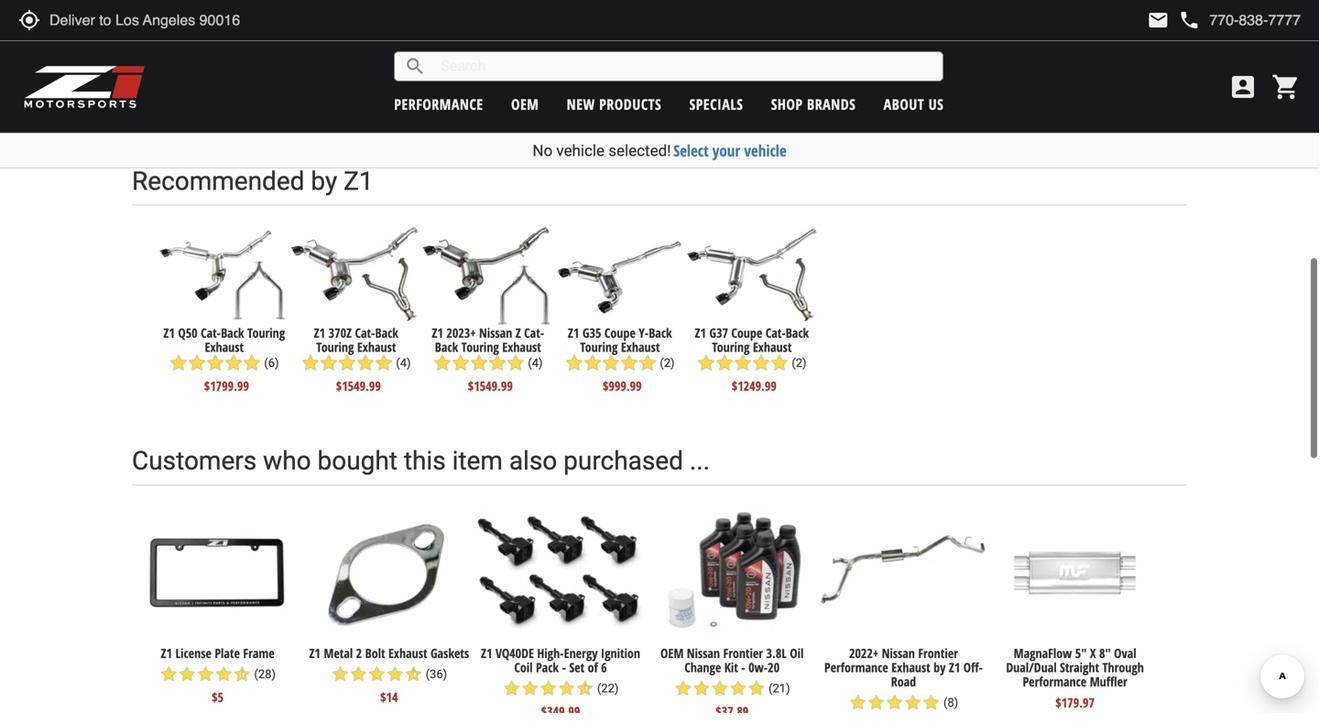 Task type: describe. For each thing, give the bounding box(es) containing it.
frame
[[243, 645, 274, 662]]

magnaflow
[[1014, 645, 1072, 662]]

(22)
[[597, 682, 619, 696]]

nissan inside z1 2023+ nissan z cat- back touring exhaust star star star star star (4) $1549.99
[[479, 324, 512, 342]]

of
[[588, 659, 598, 677]]

shopping_cart link
[[1267, 72, 1301, 102]]

Search search field
[[426, 52, 943, 81]]

new products
[[567, 94, 661, 114]]

0w-
[[748, 659, 768, 677]]

z
[[515, 324, 521, 342]]

z1 for z1 q50 cat-back touring exhaust star star star star star (6) $1799.99
[[163, 324, 175, 342]]

coupe for z1 g35 coupe y-back touring exhaust star star star star star (2) $999.99
[[604, 324, 635, 342]]

frontier for 2022+ nissan frontier performance exhaust by z1 off- road star star star star star (8)
[[918, 645, 958, 662]]

gaskets
[[430, 645, 469, 662]]

energy
[[564, 645, 598, 662]]

oem link
[[511, 94, 539, 114]]

1 *** from the left
[[496, 79, 514, 96]]

recommended
[[132, 166, 305, 196]]

oem for oem nissan frontier 3.8l oil change kit - 0w-20 star star star star star (21)
[[660, 645, 684, 662]]

mail link
[[1147, 9, 1169, 31]]

z1 for z1 2022+ frontier performance exhaust z1 '05-'21 frontier performance exhaust
[[533, 27, 546, 47]]

(2) for z1 g37 coupe cat-back touring exhaust star star star star star (2) $1249.99
[[792, 357, 807, 370]]

oval
[[1114, 645, 1136, 662]]

bought
[[317, 446, 397, 476]]

z1 2023+ nissan z cat- back touring exhaust star star star star star (4) $1549.99
[[432, 324, 544, 395]]

0 horizontal spatial item
[[452, 446, 503, 476]]

exhaust inside 2022+ nissan frontier performance exhaust by z1 off- road star star star star star (8)
[[891, 659, 930, 677]]

z1 '05-'21 frontier performance exhaust link
[[533, 48, 763, 68]]

road
[[891, 673, 916, 691]]

coil
[[514, 659, 533, 677]]

z1 370z cat-back touring exhaust star star star star star (4) $1549.99
[[301, 324, 411, 395]]

y-
[[639, 324, 649, 342]]

back inside z1 370z cat-back touring exhaust star star star star star (4) $1549.99
[[375, 324, 398, 342]]

0 vertical spatial item
[[541, 79, 564, 96]]

us
[[928, 94, 944, 114]]

touring inside the z1 g35 coupe y-back touring exhaust star star star star star (2) $999.99
[[580, 338, 618, 356]]

$14
[[380, 689, 398, 706]]

star_half inside z1 metal 2 bolt exhaust gaskets star star star star star_half (36) $14
[[404, 666, 423, 684]]

(21)
[[769, 682, 790, 696]]

exhaust inside z1 370z cat-back touring exhaust star star star star star (4) $1549.99
[[357, 338, 396, 356]]

q50
[[178, 324, 198, 342]]

performance up any
[[642, 48, 715, 68]]

$1549.99 inside z1 2023+ nissan z cat- back touring exhaust star star star star star (4) $1549.99
[[468, 378, 513, 395]]

20
[[768, 659, 780, 677]]

x
[[1090, 645, 1096, 662]]

cat- inside z1 g37 coupe cat-back touring exhaust star star star star star (2) $1249.99
[[766, 324, 786, 342]]

g35
[[582, 324, 601, 342]]

oil
[[790, 645, 804, 662]]

new products link
[[567, 94, 661, 114]]

- for star
[[741, 659, 745, 677]]

star_half inside z1 license plate frame star star star star star_half (28) $5
[[233, 666, 251, 684]]

touring inside z1 370z cat-back touring exhaust star star star star star (4) $1549.99
[[316, 338, 354, 356]]

set
[[569, 659, 584, 677]]

also
[[509, 446, 557, 476]]

z1 2022+ frontier performance exhaust z1 '05-'21 frontier performance exhaust
[[533, 27, 763, 68]]

z1 for z1 g35 coupe y-back touring exhaust star star star star star (2) $999.99
[[568, 324, 579, 342]]

...
[[690, 446, 710, 476]]

or
[[795, 79, 806, 96]]

oem for oem
[[511, 94, 539, 114]]

z1 vq40de high-energy ignition coil pack - set of 6 star star star star star_half (22)
[[481, 645, 640, 698]]

recommended by z1
[[132, 166, 373, 196]]

any
[[669, 79, 687, 96]]

dual/dual
[[1006, 659, 1057, 677]]

frontier for z1 2022+ frontier performance exhaust z1 '05-'21 frontier performance exhaust
[[587, 27, 633, 47]]

2022+ inside 2022+ nissan frontier performance exhaust by z1 off- road star star star star star (8)
[[849, 645, 879, 662]]

straight
[[1060, 659, 1099, 677]]

z1 for z1 370z cat-back touring exhaust star star star star star (4) $1549.99
[[314, 324, 325, 342]]

exhaust inside the z1 g35 coupe y-back touring exhaust star star star star star (2) $999.99
[[621, 338, 660, 356]]

back inside the z1 g35 coupe y-back touring exhaust star star star star star (2) $999.99
[[649, 324, 672, 342]]

exhaust inside z1 g37 coupe cat-back touring exhaust star star star star star (2) $1249.99
[[753, 338, 792, 356]]

performance inside the magnaflow 5" x 8" oval dual/dual straight through performance muffler $179.97
[[1023, 673, 1087, 691]]

change
[[684, 659, 721, 677]]

2
[[356, 645, 362, 662]]

plate
[[215, 645, 240, 662]]

select
[[673, 140, 709, 161]]

about us link
[[884, 94, 944, 114]]

specials link
[[689, 94, 743, 114]]

phone
[[1178, 9, 1200, 31]]

z1 motorsports logo image
[[23, 64, 146, 110]]

$1799.99
[[204, 378, 249, 395]]

promotions
[[809, 79, 867, 96]]

shop brands link
[[771, 94, 856, 114]]

z1 2022+ frontier performance exhaust link
[[533, 27, 758, 47]]

selected!
[[608, 142, 671, 160]]

g37
[[709, 324, 728, 342]]

370z
[[328, 324, 352, 342]]

license
[[175, 645, 211, 662]]

my_location
[[18, 9, 40, 31]]

z1 for z1 license plate frame star star star star star_half (28) $5
[[161, 645, 172, 662]]

coupe for z1 g37 coupe cat-back touring exhaust star star star star star (2) $1249.99
[[731, 324, 762, 342]]

$5
[[212, 689, 224, 706]]

does
[[567, 79, 590, 96]]

2022+ inside z1 2022+ frontier performance exhaust z1 '05-'21 frontier performance exhaust
[[550, 27, 584, 47]]

vehicle inside no vehicle selected! select your vehicle
[[556, 142, 605, 160]]

for
[[651, 79, 666, 96]]

by inside 2022+ nissan frontier performance exhaust by z1 off- road star star star star star (8)
[[934, 659, 946, 677]]

account_box link
[[1224, 72, 1262, 102]]

$999.99
[[603, 378, 642, 395]]

this
[[518, 79, 537, 96]]

through
[[1102, 659, 1144, 677]]

oem nissan frontier 3.8l oil change kit - 0w-20 star star star star star (21)
[[660, 645, 804, 698]]

shop
[[771, 94, 803, 114]]



Task type: vqa. For each thing, say whether or not it's contained in the screenshot.


Task type: locate. For each thing, give the bounding box(es) containing it.
(4) inside z1 2023+ nissan z cat- back touring exhaust star star star star star (4) $1549.99
[[528, 357, 543, 370]]

1 horizontal spatial item
[[541, 79, 564, 96]]

(4) left the z1 g35 coupe y-back touring exhaust star star star star star (2) $999.99
[[528, 357, 543, 370]]

1 horizontal spatial star_half
[[404, 666, 423, 684]]

cat- right g37
[[766, 324, 786, 342]]

cat-
[[201, 324, 221, 342], [355, 324, 375, 342], [524, 324, 544, 342], [766, 324, 786, 342]]

nissan left z
[[479, 324, 512, 342]]

1 horizontal spatial vehicle
[[744, 140, 787, 161]]

(2) inside z1 g37 coupe cat-back touring exhaust star star star star star (2) $1249.99
[[792, 357, 807, 370]]

2 cat- from the left
[[355, 324, 375, 342]]

1 horizontal spatial oem
[[660, 645, 684, 662]]

frontier
[[587, 27, 633, 47], [592, 48, 638, 68], [723, 645, 763, 662], [918, 645, 958, 662]]

1 coupe from the left
[[604, 324, 635, 342]]

0 horizontal spatial $1549.99
[[336, 378, 381, 395]]

about us
[[884, 94, 944, 114]]

z1 q50 cat-back touring exhaust star star star star star (6) $1799.99
[[163, 324, 285, 395]]

(6)
[[264, 357, 279, 370]]

z1 license plate frame star star star star star_half (28) $5
[[160, 645, 276, 706]]

z1 inside z1 vq40de high-energy ignition coil pack - set of 6 star star star star star_half (22)
[[481, 645, 492, 662]]

performance
[[394, 94, 483, 114]]

(8)
[[943, 696, 958, 710]]

2023+
[[446, 324, 476, 342]]

*** left this
[[496, 79, 514, 96]]

customers
[[132, 446, 257, 476]]

0 horizontal spatial by
[[311, 166, 337, 196]]

search
[[404, 55, 426, 77]]

- left set on the bottom of page
[[562, 659, 566, 677]]

by
[[311, 166, 337, 196], [934, 659, 946, 677]]

star_half left (36)
[[404, 666, 423, 684]]

6
[[601, 659, 607, 677]]

touring inside z1 q50 cat-back touring exhaust star star star star star (6) $1799.99
[[247, 324, 285, 342]]

back left z
[[435, 338, 458, 356]]

0 vertical spatial by
[[311, 166, 337, 196]]

$179.97
[[1055, 694, 1095, 712]]

0 horizontal spatial coupe
[[604, 324, 635, 342]]

1 horizontal spatial by
[[934, 659, 946, 677]]

$1549.99 down 2023+
[[468, 378, 513, 395]]

1 horizontal spatial (4)
[[528, 357, 543, 370]]

brands
[[807, 94, 856, 114]]

frontier inside 2022+ nissan frontier performance exhaust by z1 off- road star star star star star (8)
[[918, 645, 958, 662]]

1 horizontal spatial nissan
[[687, 645, 720, 662]]

z1 inside z1 2023+ nissan z cat- back touring exhaust star star star star star (4) $1549.99
[[432, 324, 443, 342]]

z1 g35 coupe y-back touring exhaust star star star star star (2) $999.99
[[565, 324, 675, 395]]

frontier up '21 at the left top of page
[[587, 27, 633, 47]]

1 $1549.99 from the left
[[336, 378, 381, 395]]

0 horizontal spatial star_half
[[233, 666, 251, 684]]

frontier left off-
[[918, 645, 958, 662]]

$1549.99 down 370z
[[336, 378, 381, 395]]

2 *** from the left
[[870, 79, 888, 96]]

exhaust inside z1 2023+ nissan z cat- back touring exhaust star star star star star (4) $1549.99
[[502, 338, 541, 356]]

2 - from the left
[[741, 659, 745, 677]]

cat- inside z1 q50 cat-back touring exhaust star star star star star (6) $1799.99
[[201, 324, 221, 342]]

3 cat- from the left
[[524, 324, 544, 342]]

frontier inside oem nissan frontier 3.8l oil change kit - 0w-20 star star star star star (21)
[[723, 645, 763, 662]]

vehicle right no
[[556, 142, 605, 160]]

no
[[533, 142, 552, 160]]

1 horizontal spatial 2022+
[[849, 645, 879, 662]]

nissan up road
[[882, 645, 915, 662]]

specials
[[689, 94, 743, 114]]

phone link
[[1178, 9, 1301, 31]]

z1 metal 2 bolt exhaust gaskets star star star star star_half (36) $14
[[309, 645, 469, 706]]

select your vehicle link
[[673, 140, 787, 161]]

z1
[[533, 27, 546, 47], [533, 48, 546, 68], [344, 166, 373, 196], [163, 324, 175, 342], [314, 324, 325, 342], [432, 324, 443, 342], [568, 324, 579, 342], [695, 324, 706, 342], [161, 645, 172, 662], [309, 645, 321, 662], [481, 645, 492, 662], [949, 659, 960, 677]]

1 vertical spatial by
[[934, 659, 946, 677]]

0 vertical spatial oem
[[511, 94, 539, 114]]

1 horizontal spatial -
[[741, 659, 745, 677]]

item
[[541, 79, 564, 96], [452, 446, 503, 476]]

2 (4) from the left
[[528, 357, 543, 370]]

nissan for star
[[882, 645, 915, 662]]

vehicle right your
[[744, 140, 787, 161]]

star_half inside z1 vq40de high-energy ignition coil pack - set of 6 star star star star star_half (22)
[[576, 680, 594, 698]]

(4) inside z1 370z cat-back touring exhaust star star star star star (4) $1549.99
[[396, 357, 411, 370]]

0 horizontal spatial 2022+
[[550, 27, 584, 47]]

vq40de
[[496, 645, 534, 662]]

(4) left z1 2023+ nissan z cat- back touring exhaust star star star star star (4) $1549.99
[[396, 357, 411, 370]]

0 vertical spatial 2022+
[[550, 27, 584, 47]]

back inside z1 g37 coupe cat-back touring exhaust star star star star star (2) $1249.99
[[786, 324, 809, 342]]

0 horizontal spatial (2)
[[660, 357, 675, 370]]

(28)
[[254, 668, 276, 682]]

off-
[[963, 659, 983, 677]]

back inside z1 q50 cat-back touring exhaust star star star star star (6) $1799.99
[[221, 324, 244, 342]]

3.8l
[[766, 645, 787, 662]]

0 horizontal spatial vehicle
[[556, 142, 605, 160]]

2 (2) from the left
[[792, 357, 807, 370]]

cat- right q50
[[201, 324, 221, 342]]

'21
[[572, 48, 589, 68]]

cat- right z
[[524, 324, 544, 342]]

0 horizontal spatial -
[[562, 659, 566, 677]]

2022+ up "'05-" in the left top of the page
[[550, 27, 584, 47]]

oem left change
[[660, 645, 684, 662]]

1 - from the left
[[562, 659, 566, 677]]

z1 inside z1 license plate frame star star star star star_half (28) $5
[[161, 645, 172, 662]]

shopping_cart
[[1271, 72, 1301, 102]]

- for star_half
[[562, 659, 566, 677]]

1 (4) from the left
[[396, 357, 411, 370]]

nissan for 20
[[687, 645, 720, 662]]

0 horizontal spatial (4)
[[396, 357, 411, 370]]

1 vertical spatial 2022+
[[849, 645, 879, 662]]

1 horizontal spatial (2)
[[792, 357, 807, 370]]

magnaflow 5" x 8" oval dual/dual straight through performance muffler $179.97
[[1006, 645, 1144, 712]]

z1 inside z1 metal 2 bolt exhaust gaskets star star star star star_half (36) $14
[[309, 645, 321, 662]]

cat- inside z1 2023+ nissan z cat- back touring exhaust star star star star star (4) $1549.99
[[524, 324, 544, 342]]

performance
[[636, 27, 709, 47], [642, 48, 715, 68], [824, 659, 888, 677], [1023, 673, 1087, 691]]

*** this item does not qualify for any additional discounts or promotions ***
[[496, 79, 888, 96]]

2022+
[[550, 27, 584, 47], [849, 645, 879, 662]]

touring inside z1 2023+ nissan z cat- back touring exhaust star star star star star (4) $1549.99
[[461, 338, 499, 356]]

new
[[567, 94, 595, 114]]

2 coupe from the left
[[731, 324, 762, 342]]

nissan inside oem nissan frontier 3.8l oil change kit - 0w-20 star star star star star (21)
[[687, 645, 720, 662]]

z1 inside z1 370z cat-back touring exhaust star star star star star (4) $1549.99
[[314, 324, 325, 342]]

z1 inside z1 g37 coupe cat-back touring exhaust star star star star star (2) $1249.99
[[695, 324, 706, 342]]

nissan left kit
[[687, 645, 720, 662]]

performance left road
[[824, 659, 888, 677]]

0 horizontal spatial ***
[[496, 79, 514, 96]]

bolt
[[365, 645, 385, 662]]

5"
[[1075, 645, 1087, 662]]

no vehicle selected! select your vehicle
[[533, 140, 787, 161]]

additional
[[690, 79, 741, 96]]

frontier left the 3.8l
[[723, 645, 763, 662]]

performance up search search box
[[636, 27, 709, 47]]

who
[[263, 446, 311, 476]]

back inside z1 2023+ nissan z cat- back touring exhaust star star star star star (4) $1549.99
[[435, 338, 458, 356]]

coupe inside the z1 g35 coupe y-back touring exhaust star star star star star (2) $999.99
[[604, 324, 635, 342]]

z1 g37 coupe cat-back touring exhaust star star star star star (2) $1249.99
[[695, 324, 809, 395]]

cat- inside z1 370z cat-back touring exhaust star star star star star (4) $1549.99
[[355, 324, 375, 342]]

oem inside oem nissan frontier 3.8l oil change kit - 0w-20 star star star star star (21)
[[660, 645, 684, 662]]

z1 for z1 2023+ nissan z cat- back touring exhaust star star star star star (4) $1549.99
[[432, 324, 443, 342]]

1 horizontal spatial coupe
[[731, 324, 762, 342]]

2022+ nissan frontier performance exhaust by z1 off- road star star star star star (8)
[[824, 645, 983, 712]]

star_half left (28)
[[233, 666, 251, 684]]

2022+ right oil
[[849, 645, 879, 662]]

z1 inside 2022+ nissan frontier performance exhaust by z1 off- road star star star star star (8)
[[949, 659, 960, 677]]

z1 inside the z1 g35 coupe y-back touring exhaust star star star star star (2) $999.99
[[568, 324, 579, 342]]

ignition
[[601, 645, 640, 662]]

back right g37
[[786, 324, 809, 342]]

qualify
[[614, 79, 648, 96]]

performance link
[[394, 94, 483, 114]]

- inside z1 vq40de high-energy ignition coil pack - set of 6 star star star star star_half (22)
[[562, 659, 566, 677]]

not
[[593, 79, 610, 96]]

oem up no
[[511, 94, 539, 114]]

discounts
[[745, 79, 792, 96]]

2 horizontal spatial star_half
[[576, 680, 594, 698]]

1 (2) from the left
[[660, 357, 675, 370]]

oem
[[511, 94, 539, 114], [660, 645, 684, 662]]

z1 for z1 metal 2 bolt exhaust gaskets star star star star star_half (36) $14
[[309, 645, 321, 662]]

1 horizontal spatial $1549.99
[[468, 378, 513, 395]]

back right 370z
[[375, 324, 398, 342]]

kit
[[724, 659, 738, 677]]

purchased
[[563, 446, 683, 476]]

shop brands
[[771, 94, 856, 114]]

account_box
[[1228, 72, 1258, 102]]

2 horizontal spatial nissan
[[882, 645, 915, 662]]

8"
[[1099, 645, 1111, 662]]

(36)
[[426, 668, 447, 682]]

***
[[496, 79, 514, 96], [870, 79, 888, 96]]

- right kit
[[741, 659, 745, 677]]

exhaust inside z1 q50 cat-back touring exhaust star star star star star (6) $1799.99
[[205, 338, 244, 356]]

cat- right 370z
[[355, 324, 375, 342]]

frontier for oem nissan frontier 3.8l oil change kit - 0w-20 star star star star star (21)
[[723, 645, 763, 662]]

mail phone
[[1147, 9, 1200, 31]]

your
[[712, 140, 740, 161]]

back right q50
[[221, 324, 244, 342]]

1 vertical spatial oem
[[660, 645, 684, 662]]

1 horizontal spatial ***
[[870, 79, 888, 96]]

nissan inside 2022+ nissan frontier performance exhaust by z1 off- road star star star star star (8)
[[882, 645, 915, 662]]

- inside oem nissan frontier 3.8l oil change kit - 0w-20 star star star star star (21)
[[741, 659, 745, 677]]

2 $1549.99 from the left
[[468, 378, 513, 395]]

products
[[599, 94, 661, 114]]

mail
[[1147, 9, 1169, 31]]

performance up $179.97
[[1023, 673, 1087, 691]]

exhaust
[[713, 27, 758, 47], [718, 48, 763, 68], [205, 338, 244, 356], [357, 338, 396, 356], [502, 338, 541, 356], [621, 338, 660, 356], [753, 338, 792, 356], [388, 645, 427, 662], [891, 659, 930, 677]]

star_half
[[233, 666, 251, 684], [404, 666, 423, 684], [576, 680, 594, 698]]

0 horizontal spatial nissan
[[479, 324, 512, 342]]

z1 for z1 g37 coupe cat-back touring exhaust star star star star star (2) $1249.99
[[695, 324, 706, 342]]

frontier up not
[[592, 48, 638, 68]]

touring inside z1 g37 coupe cat-back touring exhaust star star star star star (2) $1249.99
[[712, 338, 750, 356]]

star_half down of
[[576, 680, 594, 698]]

z1 inside z1 q50 cat-back touring exhaust star star star star star (6) $1799.99
[[163, 324, 175, 342]]

pack
[[536, 659, 559, 677]]

star
[[169, 354, 188, 373], [188, 354, 206, 373], [206, 354, 224, 373], [224, 354, 243, 373], [243, 354, 261, 373], [301, 354, 320, 373], [320, 354, 338, 373], [338, 354, 356, 373], [356, 354, 375, 373], [375, 354, 393, 373], [433, 354, 452, 373], [452, 354, 470, 373], [470, 354, 488, 373], [488, 354, 507, 373], [507, 354, 525, 373], [565, 354, 584, 373], [584, 354, 602, 373], [602, 354, 620, 373], [620, 354, 638, 373], [638, 354, 657, 373], [697, 354, 715, 373], [715, 354, 734, 373], [734, 354, 752, 373], [752, 354, 770, 373], [770, 354, 789, 373], [160, 666, 178, 684], [178, 666, 196, 684], [196, 666, 215, 684], [215, 666, 233, 684], [331, 666, 349, 684], [349, 666, 368, 684], [368, 666, 386, 684], [386, 666, 404, 684], [503, 680, 521, 698], [521, 680, 539, 698], [539, 680, 557, 698], [557, 680, 576, 698], [674, 680, 692, 698], [692, 680, 711, 698], [711, 680, 729, 698], [729, 680, 747, 698], [747, 680, 766, 698], [849, 694, 867, 712], [867, 694, 885, 712], [885, 694, 904, 712], [904, 694, 922, 712], [922, 694, 940, 712]]

$1549.99 inside z1 370z cat-back touring exhaust star star star star star (4) $1549.99
[[336, 378, 381, 395]]

touring
[[247, 324, 285, 342], [316, 338, 354, 356], [461, 338, 499, 356], [580, 338, 618, 356], [712, 338, 750, 356]]

$1549.99
[[336, 378, 381, 395], [468, 378, 513, 395]]

0 horizontal spatial oem
[[511, 94, 539, 114]]

coupe right g37
[[731, 324, 762, 342]]

*** right promotions
[[870, 79, 888, 96]]

z1 for z1 vq40de high-energy ignition coil pack - set of 6 star star star star star_half (22)
[[481, 645, 492, 662]]

metal
[[324, 645, 353, 662]]

1 vertical spatial item
[[452, 446, 503, 476]]

coupe left 'y-' at the top left of the page
[[604, 324, 635, 342]]

back left g37
[[649, 324, 672, 342]]

performance inside 2022+ nissan frontier performance exhaust by z1 off- road star star star star star (8)
[[824, 659, 888, 677]]

about
[[884, 94, 924, 114]]

(2) inside the z1 g35 coupe y-back touring exhaust star star star star star (2) $999.99
[[660, 357, 675, 370]]

high-
[[537, 645, 564, 662]]

1 cat- from the left
[[201, 324, 221, 342]]

nissan
[[479, 324, 512, 342], [687, 645, 720, 662], [882, 645, 915, 662]]

'05-
[[550, 48, 572, 68]]

this
[[404, 446, 446, 476]]

4 cat- from the left
[[766, 324, 786, 342]]

exhaust inside z1 metal 2 bolt exhaust gaskets star star star star star_half (36) $14
[[388, 645, 427, 662]]

coupe inside z1 g37 coupe cat-back touring exhaust star star star star star (2) $1249.99
[[731, 324, 762, 342]]

muffler
[[1090, 673, 1127, 691]]

(2) for z1 g35 coupe y-back touring exhaust star star star star star (2) $999.99
[[660, 357, 675, 370]]



